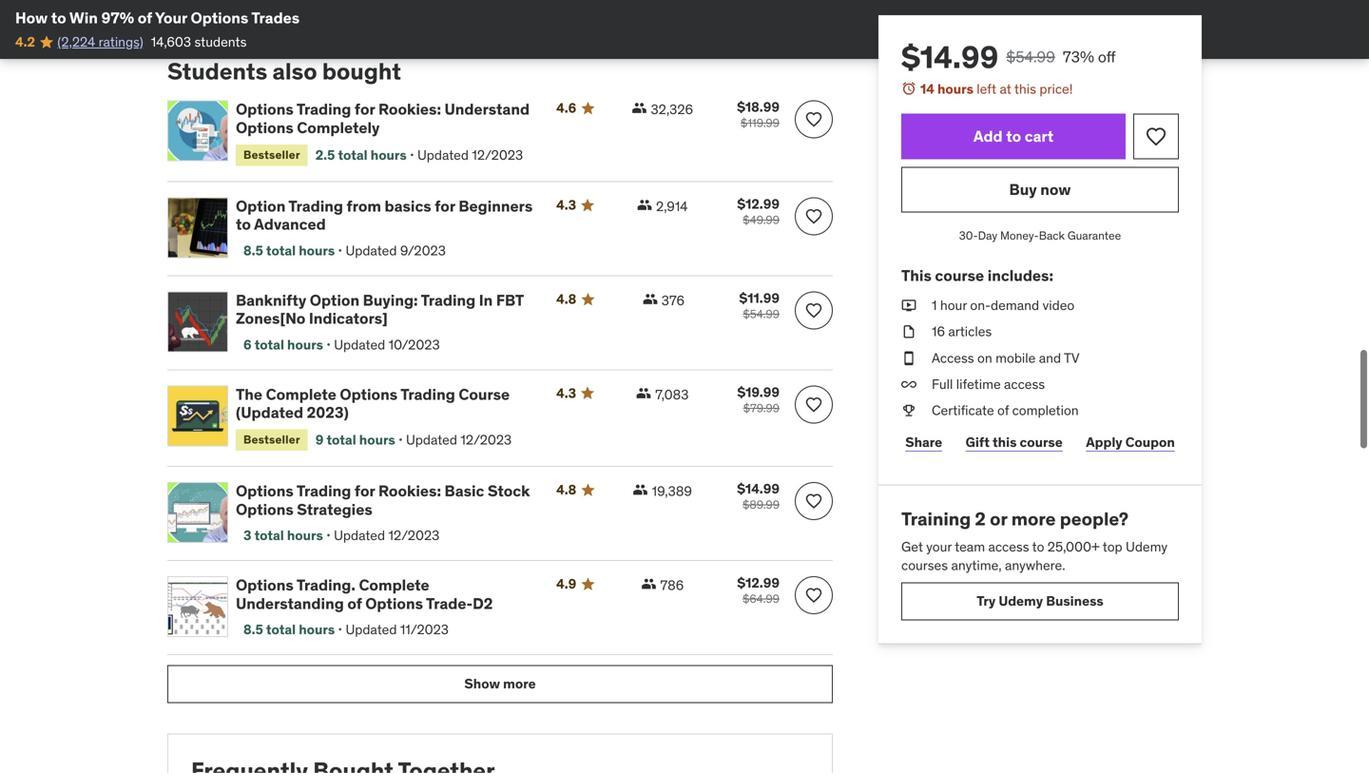 Task type: describe. For each thing, give the bounding box(es) containing it.
how
[[15, 8, 48, 28]]

xsmall image for full lifetime access
[[902, 375, 917, 394]]

guarantee
[[1068, 228, 1121, 243]]

option inside banknifty option buying: trading in fbt zones[no indicators]
[[310, 290, 360, 310]]

total for buying:
[[255, 336, 284, 353]]

to inside option trading from basics for beginners to advanced
[[236, 215, 251, 234]]

ratings)
[[99, 33, 143, 50]]

xsmall image for access on mobile and tv
[[902, 349, 917, 367]]

full
[[932, 376, 953, 393]]

try
[[977, 593, 996, 610]]

add
[[974, 126, 1003, 146]]

30-
[[959, 228, 978, 243]]

$14.99 for $14.99 $89.99
[[737, 480, 780, 497]]

$54.99 for $11.99
[[743, 307, 780, 321]]

12/2023 for the complete options trading course (updated 2023)
[[461, 431, 512, 449]]

$11.99
[[739, 289, 780, 307]]

rookies: for understand
[[378, 99, 441, 119]]

1 vertical spatial course
[[1020, 434, 1063, 451]]

updated 11/2023
[[346, 621, 449, 638]]

hours down understanding
[[299, 621, 335, 638]]

your
[[155, 8, 187, 28]]

total right 2.5 at the left top of the page
[[338, 146, 368, 163]]

show more button
[[167, 665, 833, 703]]

$18.99 $119.99
[[737, 99, 780, 130]]

$89.99
[[743, 497, 780, 512]]

understand
[[445, 99, 530, 119]]

0 vertical spatial this
[[1015, 80, 1037, 97]]

certificate
[[932, 402, 994, 419]]

gift
[[966, 434, 990, 451]]

alarm image
[[902, 81, 917, 96]]

indicators]
[[309, 309, 388, 328]]

off
[[1098, 47, 1116, 67]]

options trading for rookies:  understand options completely link
[[236, 99, 534, 137]]

xsmall image for 32,326
[[632, 100, 647, 116]]

73%
[[1063, 47, 1095, 67]]

at
[[1000, 80, 1012, 97]]

complete inside 'options trading. complete understanding of options trade-d2'
[[359, 575, 430, 595]]

access on mobile and tv
[[932, 349, 1080, 366]]

full lifetime access
[[932, 376, 1045, 393]]

wishlist image for options trading for rookies:  understand options completely
[[805, 110, 824, 129]]

updated 12/2023 for course
[[406, 431, 512, 449]]

4.6
[[556, 99, 577, 117]]

in
[[479, 290, 493, 310]]

9 total hours
[[315, 431, 395, 449]]

4.3 for the complete options trading course (updated 2023)
[[556, 385, 576, 402]]

money-
[[1000, 228, 1039, 243]]

2.5
[[315, 146, 335, 163]]

updated 10/2023
[[334, 336, 440, 353]]

4.8 for options trading for rookies: basic stock options strategies
[[556, 481, 577, 498]]

(2,224
[[57, 33, 95, 50]]

bestseller for (updated
[[243, 432, 300, 447]]

$12.99 $64.99
[[737, 575, 780, 606]]

8.5 total hours for options
[[243, 621, 335, 638]]

14
[[921, 80, 935, 97]]

xsmall image for banknifty option buying: trading in fbt zones[no indicators]
[[643, 291, 658, 307]]

options trading. complete understanding of options trade-d2 link
[[236, 575, 534, 613]]

buy
[[1010, 180, 1037, 199]]

for for understand
[[355, 99, 375, 119]]

gift this course
[[966, 434, 1063, 451]]

11/2023
[[400, 621, 449, 638]]

students also bought
[[167, 57, 401, 85]]

training 2 or more people? get your team access to 25,000+ top udemy courses anytime, anywhere.
[[902, 507, 1168, 574]]

trades
[[251, 8, 300, 28]]

trading for options trading for rookies: basic stock options strategies
[[297, 481, 351, 501]]

access
[[932, 349, 974, 366]]

anywhere.
[[1005, 557, 1066, 574]]

understanding
[[236, 594, 344, 613]]

apply coupon button
[[1082, 424, 1179, 462]]

completion
[[1012, 402, 1079, 419]]

of for how to win 97% of your options trades
[[138, 8, 152, 28]]

$54.99 for $14.99
[[1006, 47, 1055, 67]]

apply coupon
[[1086, 434, 1175, 451]]

376
[[662, 292, 685, 309]]

this
[[902, 266, 932, 285]]

demand
[[991, 297, 1039, 314]]

trading inside the complete options trading course (updated 2023)
[[401, 385, 455, 404]]

8.5 for options trading. complete understanding of options trade-d2
[[243, 621, 263, 638]]

wishlist image for option trading from basics for beginners to advanced
[[805, 207, 824, 226]]

on-
[[970, 297, 991, 314]]

2 horizontal spatial of
[[998, 402, 1009, 419]]

banknifty
[[236, 290, 306, 310]]

786
[[660, 577, 684, 594]]

25,000+
[[1048, 538, 1100, 555]]

stock
[[488, 481, 530, 501]]

$12.99 $49.99
[[737, 195, 780, 227]]

total right 9
[[327, 431, 356, 449]]

14,603 students
[[151, 33, 247, 50]]

strategies
[[297, 500, 373, 519]]

0 vertical spatial access
[[1004, 376, 1045, 393]]

$18.99
[[737, 99, 780, 116]]

4.9
[[556, 575, 577, 593]]

2.5 total hours
[[315, 146, 407, 163]]

4.3 for option trading from basics for beginners to advanced
[[556, 196, 576, 213]]

anytime,
[[951, 557, 1002, 574]]

also
[[272, 57, 317, 85]]

wishlist image for options trading. complete understanding of options trade-d2
[[805, 586, 824, 605]]

add to cart button
[[902, 114, 1126, 159]]

wishlist image for the complete options trading course (updated 2023)
[[805, 395, 824, 414]]

16 articles
[[932, 323, 992, 340]]

banknifty option buying: trading in fbt zones[no indicators]
[[236, 290, 524, 328]]

0 vertical spatial course
[[935, 266, 984, 285]]

8.5 for option trading from basics for beginners to advanced
[[243, 242, 263, 259]]

day
[[978, 228, 998, 243]]

(updated
[[236, 403, 303, 422]]

people?
[[1060, 507, 1129, 530]]

team
[[955, 538, 985, 555]]

on
[[978, 349, 993, 366]]

14 hours left at this price!
[[921, 80, 1073, 97]]

share
[[906, 434, 943, 451]]

1
[[932, 297, 937, 314]]

access inside training 2 or more people? get your team access to 25,000+ top udemy courses anytime, anywhere.
[[989, 538, 1030, 555]]

2
[[975, 507, 986, 530]]

12/2023 for options trading for rookies:  understand options completely
[[472, 146, 523, 163]]

the complete options trading course (updated 2023)
[[236, 385, 510, 422]]

to inside button
[[1006, 126, 1022, 146]]

of for options trading. complete understanding of options trade-d2
[[347, 594, 362, 613]]

xsmall image for 786
[[641, 576, 657, 592]]

to left win
[[51, 8, 66, 28]]

updated for from
[[346, 242, 397, 259]]

training
[[902, 507, 971, 530]]

option inside option trading from basics for beginners to advanced
[[236, 196, 286, 216]]



Task type: locate. For each thing, give the bounding box(es) containing it.
for right "basics"
[[435, 196, 455, 216]]

for inside "options trading for rookies:  understand options completely"
[[355, 99, 375, 119]]

4.3 right "course"
[[556, 385, 576, 402]]

0 vertical spatial complete
[[266, 385, 337, 404]]

your
[[926, 538, 952, 555]]

updated down strategies
[[334, 527, 385, 544]]

updated down the complete options trading course (updated 2023) "link"
[[406, 431, 457, 449]]

0 vertical spatial rookies:
[[378, 99, 441, 119]]

2 4.3 from the top
[[556, 385, 576, 402]]

8.5 total hours for option
[[243, 242, 335, 259]]

complete up 9
[[266, 385, 337, 404]]

xsmall image left full
[[902, 375, 917, 394]]

1 vertical spatial updated 12/2023
[[406, 431, 512, 449]]

of up "updated 11/2023"
[[347, 594, 362, 613]]

xsmall image left 376
[[643, 291, 658, 307]]

1 vertical spatial 12/2023
[[461, 431, 512, 449]]

for inside option trading from basics for beginners to advanced
[[435, 196, 455, 216]]

$12.99 down $119.99
[[737, 195, 780, 212]]

rookies: down bought
[[378, 99, 441, 119]]

2 8.5 total hours from the top
[[243, 621, 335, 638]]

students
[[167, 57, 267, 85]]

97%
[[101, 8, 134, 28]]

4.8 right stock
[[556, 481, 577, 498]]

2 vertical spatial 12/2023
[[388, 527, 440, 544]]

1 vertical spatial for
[[435, 196, 455, 216]]

8.5 down advanced
[[243, 242, 263, 259]]

xsmall image for option trading from basics for beginners to advanced
[[637, 197, 652, 212]]

0 vertical spatial of
[[138, 8, 152, 28]]

hours down strategies
[[287, 527, 323, 544]]

wishlist image
[[805, 110, 824, 129], [1145, 125, 1168, 148], [805, 301, 824, 320], [805, 395, 824, 414], [805, 492, 824, 511]]

get
[[902, 538, 923, 555]]

rookies: inside options trading for rookies: basic stock options strategies
[[378, 481, 441, 501]]

trading left in
[[421, 290, 476, 310]]

1 vertical spatial 4.8
[[556, 481, 577, 498]]

bestseller down (updated
[[243, 432, 300, 447]]

1 vertical spatial rookies:
[[378, 481, 441, 501]]

1 8.5 from the top
[[243, 242, 263, 259]]

trading left from on the top
[[289, 196, 343, 216]]

4.2
[[15, 33, 35, 50]]

0 horizontal spatial of
[[138, 8, 152, 28]]

trading inside option trading from basics for beginners to advanced
[[289, 196, 343, 216]]

0 horizontal spatial course
[[935, 266, 984, 285]]

course
[[459, 385, 510, 404]]

1 vertical spatial this
[[993, 434, 1017, 451]]

0 vertical spatial bestseller
[[243, 147, 300, 162]]

8.5 total hours down advanced
[[243, 242, 335, 259]]

udemy
[[1126, 538, 1168, 555], [999, 593, 1043, 610]]

wishlist image right $49.99
[[805, 207, 824, 226]]

1 rookies: from the top
[[378, 99, 441, 119]]

2 bestseller from the top
[[243, 432, 300, 447]]

0 vertical spatial 8.5 total hours
[[243, 242, 335, 259]]

more right or
[[1012, 507, 1056, 530]]

advanced
[[254, 215, 326, 234]]

wishlist image right $64.99
[[805, 586, 824, 605]]

xsmall image left 786
[[641, 576, 657, 592]]

0 horizontal spatial option
[[236, 196, 286, 216]]

try udemy business
[[977, 593, 1104, 610]]

rookies: left basic
[[378, 481, 441, 501]]

trading up 2.5 at the left top of the page
[[297, 99, 351, 119]]

$12.99 down "$89.99"
[[737, 575, 780, 592]]

rookies: inside "options trading for rookies:  understand options completely"
[[378, 99, 441, 119]]

trading inside options trading for rookies: basic stock options strategies
[[297, 481, 351, 501]]

xsmall image for 1 hour on-demand video
[[902, 296, 917, 315]]

0 vertical spatial 4.3
[[556, 196, 576, 213]]

hours down zones[no
[[287, 336, 323, 353]]

1 horizontal spatial course
[[1020, 434, 1063, 451]]

trading for option trading from basics for beginners to advanced
[[289, 196, 343, 216]]

bestseller for options
[[243, 147, 300, 162]]

now
[[1041, 180, 1071, 199]]

$54.99 inside $14.99 $54.99 73% off
[[1006, 47, 1055, 67]]

xsmall image
[[632, 100, 647, 116], [902, 296, 917, 315], [902, 323, 917, 341], [902, 349, 917, 367], [902, 375, 917, 394], [636, 385, 652, 401], [641, 576, 657, 592]]

total down understanding
[[266, 621, 296, 638]]

bestseller left 2.5 at the left top of the page
[[243, 147, 300, 162]]

option trading from basics for beginners to advanced
[[236, 196, 533, 234]]

1 vertical spatial complete
[[359, 575, 430, 595]]

courses
[[902, 557, 948, 574]]

of inside 'options trading. complete understanding of options trade-d2'
[[347, 594, 362, 613]]

2 vertical spatial of
[[347, 594, 362, 613]]

trading.
[[297, 575, 356, 595]]

xsmall image for options trading for rookies: basic stock options strategies
[[633, 482, 648, 497]]

udemy right try
[[999, 593, 1043, 610]]

1 vertical spatial bestseller
[[243, 432, 300, 447]]

total for from
[[266, 242, 296, 259]]

0 vertical spatial 12/2023
[[472, 146, 523, 163]]

trading down 10/2023
[[401, 385, 455, 404]]

trading inside banknifty option buying: trading in fbt zones[no indicators]
[[421, 290, 476, 310]]

0 vertical spatial for
[[355, 99, 375, 119]]

coupon
[[1126, 434, 1175, 451]]

access down mobile
[[1004, 376, 1045, 393]]

updated 12/2023 up basic
[[406, 431, 512, 449]]

option
[[236, 196, 286, 216], [310, 290, 360, 310]]

updated
[[417, 146, 469, 163], [346, 242, 397, 259], [334, 336, 385, 353], [406, 431, 457, 449], [334, 527, 385, 544], [346, 621, 397, 638]]

14,603
[[151, 33, 191, 50]]

buying:
[[363, 290, 418, 310]]

$12.99 for option trading from basics for beginners to advanced
[[737, 195, 780, 212]]

0 vertical spatial udemy
[[1126, 538, 1168, 555]]

2 $12.99 from the top
[[737, 575, 780, 592]]

more
[[1012, 507, 1056, 530], [503, 675, 536, 693]]

for down 9 total hours
[[355, 481, 375, 501]]

to up anywhere.
[[1032, 538, 1045, 555]]

for for basic
[[355, 481, 375, 501]]

xsmall image left 32,326
[[632, 100, 647, 116]]

2 wishlist image from the top
[[805, 586, 824, 605]]

$14.99 $54.99 73% off
[[902, 38, 1116, 76]]

updated 12/2023 down understand
[[417, 146, 523, 163]]

0 vertical spatial wishlist image
[[805, 207, 824, 226]]

1 horizontal spatial udemy
[[1126, 538, 1168, 555]]

$54.99 inside the $11.99 $54.99
[[743, 307, 780, 321]]

this course includes:
[[902, 266, 1054, 285]]

1 vertical spatial wishlist image
[[805, 586, 824, 605]]

0 vertical spatial $54.99
[[1006, 47, 1055, 67]]

hours down the complete options trading course (updated 2023)
[[359, 431, 395, 449]]

updated up "basics"
[[417, 146, 469, 163]]

$14.99 for $14.99 $54.99 73% off
[[902, 38, 999, 76]]

top
[[1103, 538, 1123, 555]]

1 $12.99 from the top
[[737, 195, 780, 212]]

6 total hours
[[243, 336, 323, 353]]

trading
[[297, 99, 351, 119], [289, 196, 343, 216], [421, 290, 476, 310], [401, 385, 455, 404], [297, 481, 351, 501]]

12/2023
[[472, 146, 523, 163], [461, 431, 512, 449], [388, 527, 440, 544]]

1 vertical spatial 4.3
[[556, 385, 576, 402]]

0 horizontal spatial complete
[[266, 385, 337, 404]]

1 horizontal spatial $14.99
[[902, 38, 999, 76]]

to inside training 2 or more people? get your team access to 25,000+ top udemy courses anytime, anywhere.
[[1032, 538, 1045, 555]]

of
[[138, 8, 152, 28], [998, 402, 1009, 419], [347, 594, 362, 613]]

course down "completion"
[[1020, 434, 1063, 451]]

for
[[355, 99, 375, 119], [435, 196, 455, 216], [355, 481, 375, 501]]

more inside training 2 or more people? get your team access to 25,000+ top udemy courses anytime, anywhere.
[[1012, 507, 1056, 530]]

students
[[194, 33, 247, 50]]

0 horizontal spatial $54.99
[[743, 307, 780, 321]]

2,914
[[656, 198, 688, 215]]

options trading for rookies: basic stock options strategies
[[236, 481, 530, 519]]

1 hour on-demand video
[[932, 297, 1075, 314]]

8.5 total hours
[[243, 242, 335, 259], [243, 621, 335, 638]]

1 vertical spatial of
[[998, 402, 1009, 419]]

to left advanced
[[236, 215, 251, 234]]

1 horizontal spatial of
[[347, 594, 362, 613]]

1 vertical spatial udemy
[[999, 593, 1043, 610]]

wishlist image for options trading for rookies: basic stock options strategies
[[805, 492, 824, 511]]

xsmall image left 1
[[902, 296, 917, 315]]

xsmall image left the 19,389
[[633, 482, 648, 497]]

xsmall image up share
[[902, 401, 917, 420]]

complete inside the complete options trading course (updated 2023)
[[266, 385, 337, 404]]

rookies: for basic
[[378, 481, 441, 501]]

4.8 for banknifty option buying: trading in fbt zones[no indicators]
[[556, 290, 577, 308]]

updated 9/2023
[[346, 242, 446, 259]]

xsmall image left 2,914 at the top of page
[[637, 197, 652, 212]]

$54.99 up at
[[1006, 47, 1055, 67]]

options inside the complete options trading course (updated 2023)
[[340, 385, 398, 404]]

1 vertical spatial option
[[310, 290, 360, 310]]

$79.99
[[743, 401, 780, 415]]

1 vertical spatial 8.5
[[243, 621, 263, 638]]

total down advanced
[[266, 242, 296, 259]]

$12.99 for options trading. complete understanding of options trade-d2
[[737, 575, 780, 592]]

udemy inside training 2 or more people? get your team access to 25,000+ top udemy courses anytime, anywhere.
[[1126, 538, 1168, 555]]

1 horizontal spatial more
[[1012, 507, 1056, 530]]

2 vertical spatial updated 12/2023
[[334, 527, 440, 544]]

updated 12/2023 for understand
[[417, 146, 523, 163]]

try udemy business link
[[902, 583, 1179, 621]]

of left your
[[138, 8, 152, 28]]

1 vertical spatial $14.99
[[737, 480, 780, 497]]

$14.99 down $79.99 at the bottom right
[[737, 480, 780, 497]]

this right gift
[[993, 434, 1017, 451]]

1 vertical spatial more
[[503, 675, 536, 693]]

1 horizontal spatial option
[[310, 290, 360, 310]]

for down bought
[[355, 99, 375, 119]]

trading for options trading for rookies:  understand options completely
[[297, 99, 351, 119]]

option up banknifty
[[236, 196, 286, 216]]

32,326
[[651, 101, 693, 118]]

win
[[69, 8, 98, 28]]

4.8 right the "fbt"
[[556, 290, 577, 308]]

total for complete
[[266, 621, 296, 638]]

total right 3
[[254, 527, 284, 544]]

access down or
[[989, 538, 1030, 555]]

course up hour
[[935, 266, 984, 285]]

xsmall image
[[637, 197, 652, 212], [643, 291, 658, 307], [902, 401, 917, 420], [633, 482, 648, 497]]

1 vertical spatial access
[[989, 538, 1030, 555]]

tv
[[1064, 349, 1080, 366]]

0 vertical spatial 4.8
[[556, 290, 577, 308]]

articles
[[948, 323, 992, 340]]

updated 12/2023 down options trading for rookies: basic stock options strategies link
[[334, 527, 440, 544]]

this right at
[[1015, 80, 1037, 97]]

2 vertical spatial for
[[355, 481, 375, 501]]

options trading. complete understanding of options trade-d2
[[236, 575, 493, 613]]

$14.99 up 14
[[902, 38, 999, 76]]

2 rookies: from the top
[[378, 481, 441, 501]]

back
[[1039, 228, 1065, 243]]

show more
[[464, 675, 536, 693]]

the
[[236, 385, 263, 404]]

xsmall image left 16
[[902, 323, 917, 341]]

updated down the "indicators]"
[[334, 336, 385, 353]]

updated down option trading from basics for beginners to advanced
[[346, 242, 397, 259]]

0 horizontal spatial udemy
[[999, 593, 1043, 610]]

video
[[1043, 297, 1075, 314]]

4.3 right beginners
[[556, 196, 576, 213]]

total for for
[[254, 527, 284, 544]]

$54.99 up $19.99
[[743, 307, 780, 321]]

for inside options trading for rookies: basic stock options strategies
[[355, 481, 375, 501]]

0 vertical spatial 8.5
[[243, 242, 263, 259]]

12/2023 down options trading for rookies: basic stock options strategies link
[[388, 527, 440, 544]]

xsmall image for 16 articles
[[902, 323, 917, 341]]

trading down 9
[[297, 481, 351, 501]]

course
[[935, 266, 984, 285], [1020, 434, 1063, 451]]

trade-
[[426, 594, 473, 613]]

0 horizontal spatial $14.99
[[737, 480, 780, 497]]

udemy right top
[[1126, 538, 1168, 555]]

updated down 'options trading. complete understanding of options trade-d2'
[[346, 621, 397, 638]]

hour
[[940, 297, 967, 314]]

updated for buying:
[[334, 336, 385, 353]]

1 horizontal spatial $54.99
[[1006, 47, 1055, 67]]

1 vertical spatial $54.99
[[743, 307, 780, 321]]

1 bestseller from the top
[[243, 147, 300, 162]]

0 vertical spatial option
[[236, 196, 286, 216]]

cart
[[1025, 126, 1054, 146]]

rookies:
[[378, 99, 441, 119], [378, 481, 441, 501]]

wishlist image for banknifty option buying: trading in fbt zones[no indicators]
[[805, 301, 824, 320]]

1 vertical spatial 8.5 total hours
[[243, 621, 335, 638]]

$14.99 $89.99
[[737, 480, 780, 512]]

12/2023 down understand
[[472, 146, 523, 163]]

1 vertical spatial $12.99
[[737, 575, 780, 592]]

complete up "updated 11/2023"
[[359, 575, 430, 595]]

0 vertical spatial $14.99
[[902, 38, 999, 76]]

wishlist image
[[805, 207, 824, 226], [805, 586, 824, 605]]

to left cart
[[1006, 126, 1022, 146]]

8.5 down understanding
[[243, 621, 263, 638]]

8.5 total hours down understanding
[[243, 621, 335, 638]]

0 vertical spatial updated 12/2023
[[417, 146, 523, 163]]

zones[no
[[236, 309, 306, 328]]

of down full lifetime access
[[998, 402, 1009, 419]]

$119.99
[[741, 116, 780, 130]]

10/2023
[[389, 336, 440, 353]]

12/2023 down "course"
[[461, 431, 512, 449]]

4.8
[[556, 290, 577, 308], [556, 481, 577, 498]]

1 8.5 total hours from the top
[[243, 242, 335, 259]]

1 4.3 from the top
[[556, 196, 576, 213]]

option trading from basics for beginners to advanced link
[[236, 196, 534, 234]]

more right show in the left bottom of the page
[[503, 675, 536, 693]]

2 4.8 from the top
[[556, 481, 577, 498]]

0 vertical spatial more
[[1012, 507, 1056, 530]]

total right '6'
[[255, 336, 284, 353]]

updated for complete
[[346, 621, 397, 638]]

hours down advanced
[[299, 242, 335, 259]]

0 vertical spatial $12.99
[[737, 195, 780, 212]]

0 horizontal spatial more
[[503, 675, 536, 693]]

xsmall image for 7,083
[[636, 385, 652, 401]]

trading inside "options trading for rookies:  understand options completely"
[[297, 99, 351, 119]]

$19.99 $79.99
[[737, 384, 780, 415]]

share button
[[902, 424, 947, 462]]

3
[[243, 527, 252, 544]]

2 8.5 from the top
[[243, 621, 263, 638]]

1 horizontal spatial complete
[[359, 575, 430, 595]]

1 wishlist image from the top
[[805, 207, 824, 226]]

updated for for
[[334, 527, 385, 544]]

$64.99
[[743, 592, 780, 606]]

hours right 14
[[938, 80, 974, 97]]

options trading for rookies: basic stock options strategies link
[[236, 481, 534, 519]]

from
[[347, 196, 381, 216]]

option left buying:
[[310, 290, 360, 310]]

completely
[[297, 118, 380, 137]]

xsmall image left access
[[902, 349, 917, 367]]

xsmall image left 7,083
[[636, 385, 652, 401]]

complete
[[266, 385, 337, 404], [359, 575, 430, 595]]

19,389
[[652, 483, 692, 500]]

options
[[191, 8, 248, 28], [236, 99, 294, 119], [236, 118, 294, 137], [340, 385, 398, 404], [236, 481, 294, 501], [236, 500, 294, 519], [236, 575, 294, 595], [365, 594, 423, 613]]

1 4.8 from the top
[[556, 290, 577, 308]]

more inside button
[[503, 675, 536, 693]]

apply
[[1086, 434, 1123, 451]]

d2
[[473, 594, 493, 613]]

price!
[[1040, 80, 1073, 97]]

hours down the options trading for rookies:  understand options completely link
[[371, 146, 407, 163]]

9/2023
[[400, 242, 446, 259]]



Task type: vqa. For each thing, say whether or not it's contained in the screenshot.
1 link
no



